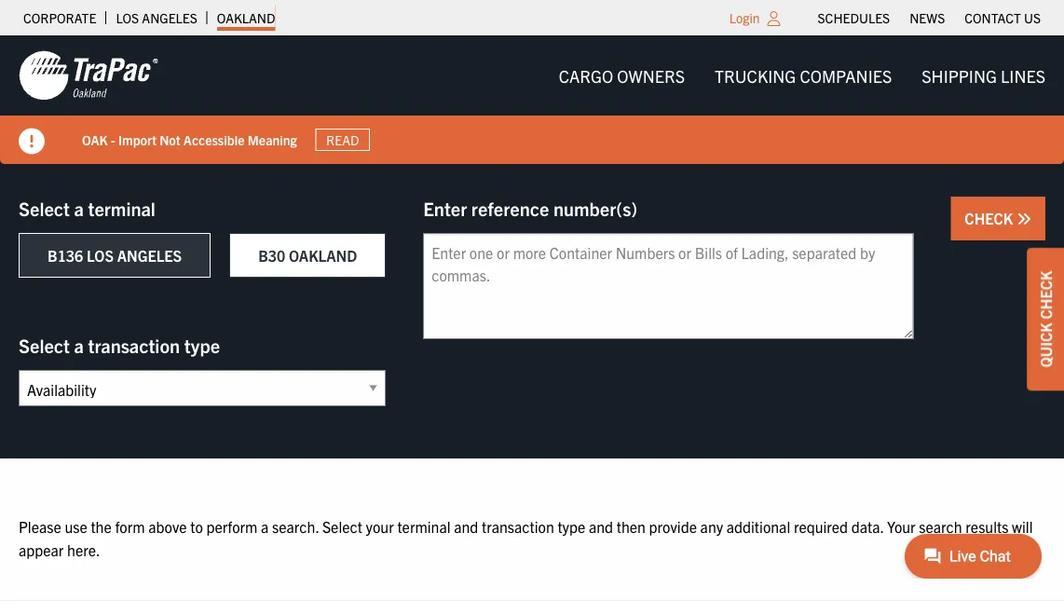 Task type: describe. For each thing, give the bounding box(es) containing it.
the
[[91, 517, 112, 535]]

0 horizontal spatial terminal
[[88, 196, 156, 219]]

contact us
[[965, 9, 1041, 26]]

accessible
[[183, 131, 245, 148]]

trucking companies
[[715, 65, 892, 86]]

oak
[[82, 131, 108, 148]]

provide
[[649, 517, 697, 535]]

solid image inside check button
[[1017, 212, 1032, 226]]

then
[[617, 517, 646, 535]]

to
[[190, 517, 203, 535]]

import
[[118, 131, 157, 148]]

please
[[19, 517, 61, 535]]

-
[[111, 131, 115, 148]]

oakland image
[[19, 49, 158, 102]]

0 vertical spatial transaction
[[88, 333, 180, 356]]

schedules link
[[818, 5, 890, 31]]

schedules
[[818, 9, 890, 26]]

a for terminal
[[74, 196, 84, 219]]

us
[[1024, 9, 1041, 26]]

Enter reference number(s) text field
[[423, 233, 914, 339]]

reference
[[471, 196, 549, 219]]

contact
[[965, 9, 1021, 26]]

your
[[366, 517, 394, 535]]

not
[[160, 131, 180, 148]]

banner containing cargo owners
[[0, 35, 1064, 164]]

a for transaction
[[74, 333, 84, 356]]

please use the form above to perform a search. select your terminal and transaction type and then provide any additional required data. your search results will appear here. quick check
[[19, 271, 1055, 559]]

additional
[[727, 517, 790, 535]]

b136 los angeles
[[48, 246, 182, 265]]

select for select a terminal
[[19, 196, 70, 219]]

perform
[[206, 517, 258, 535]]

news link
[[910, 5, 945, 31]]

los angeles link
[[116, 5, 197, 31]]

0 vertical spatial los
[[116, 9, 139, 26]]

trucking
[[715, 65, 796, 86]]

menu bar containing schedules
[[808, 5, 1051, 31]]

shipping lines
[[922, 65, 1046, 86]]

check button
[[951, 197, 1046, 240]]

1 vertical spatial los
[[87, 246, 114, 265]]

a inside please use the form above to perform a search. select your terminal and transaction type and then provide any additional required data. your search results will appear here. quick check
[[261, 517, 269, 535]]

1 and from the left
[[454, 517, 478, 535]]

cargo
[[559, 65, 613, 86]]

number(s)
[[553, 196, 638, 219]]

solid image inside banner
[[19, 128, 45, 154]]

meaning
[[248, 131, 297, 148]]

0 horizontal spatial type
[[184, 333, 220, 356]]

2 and from the left
[[589, 517, 613, 535]]

oakland link
[[217, 5, 275, 31]]

quick
[[1036, 323, 1055, 367]]

check inside please use the form above to perform a search. select your terminal and transaction type and then provide any additional required data. your search results will appear here. quick check
[[1036, 271, 1055, 319]]

0 vertical spatial oakland
[[217, 9, 275, 26]]

lines
[[1001, 65, 1046, 86]]

required
[[794, 517, 848, 535]]

los angeles
[[116, 9, 197, 26]]

search
[[919, 517, 962, 535]]

quick check link
[[1027, 248, 1064, 391]]



Task type: locate. For each thing, give the bounding box(es) containing it.
a down 'b136'
[[74, 333, 84, 356]]

oakland right b30
[[289, 246, 357, 265]]

angeles down select a terminal
[[117, 246, 182, 265]]

type inside please use the form above to perform a search. select your terminal and transaction type and then provide any additional required data. your search results will appear here. quick check
[[558, 517, 586, 535]]

0 vertical spatial type
[[184, 333, 220, 356]]

0 vertical spatial terminal
[[88, 196, 156, 219]]

0 horizontal spatial check
[[965, 209, 1017, 227]]

appear
[[19, 541, 64, 559]]

1 vertical spatial transaction
[[482, 517, 554, 535]]

0 vertical spatial a
[[74, 196, 84, 219]]

select down 'b136'
[[19, 333, 70, 356]]

select inside please use the form above to perform a search. select your terminal and transaction type and then provide any additional required data. your search results will appear here. quick check
[[322, 517, 362, 535]]

1 vertical spatial solid image
[[1017, 212, 1032, 226]]

light image
[[768, 11, 781, 26]]

0 horizontal spatial oakland
[[217, 9, 275, 26]]

corporate link
[[23, 5, 96, 31]]

select up 'b136'
[[19, 196, 70, 219]]

select for select a transaction type
[[19, 333, 70, 356]]

b136
[[48, 246, 83, 265]]

contact us link
[[965, 5, 1041, 31]]

read link
[[316, 128, 370, 151]]

1 horizontal spatial solid image
[[1017, 212, 1032, 226]]

0 vertical spatial solid image
[[19, 128, 45, 154]]

a up 'b136'
[[74, 196, 84, 219]]

enter
[[423, 196, 467, 219]]

0 vertical spatial check
[[965, 209, 1017, 227]]

1 horizontal spatial type
[[558, 517, 586, 535]]

check inside check button
[[965, 209, 1017, 227]]

login
[[730, 9, 760, 26]]

2 vertical spatial select
[[322, 517, 362, 535]]

above
[[148, 517, 187, 535]]

2 vertical spatial a
[[261, 517, 269, 535]]

form
[[115, 517, 145, 535]]

1 horizontal spatial oakland
[[289, 246, 357, 265]]

0 vertical spatial select
[[19, 196, 70, 219]]

cargo owners link
[[544, 57, 700, 94]]

companies
[[800, 65, 892, 86]]

b30
[[258, 246, 285, 265]]

1 horizontal spatial and
[[589, 517, 613, 535]]

cargo owners
[[559, 65, 685, 86]]

any
[[700, 517, 723, 535]]

los right corporate
[[116, 9, 139, 26]]

type
[[184, 333, 220, 356], [558, 517, 586, 535]]

1 vertical spatial oakland
[[289, 246, 357, 265]]

oakland right los angeles link in the left top of the page
[[217, 9, 275, 26]]

1 horizontal spatial transaction
[[482, 517, 554, 535]]

select a transaction type
[[19, 333, 220, 356]]

shipping lines link
[[907, 57, 1061, 94]]

menu bar inside banner
[[544, 57, 1061, 94]]

a left search. on the left
[[261, 517, 269, 535]]

owners
[[617, 65, 685, 86]]

1 horizontal spatial los
[[116, 9, 139, 26]]

shipping
[[922, 65, 997, 86]]

oakland
[[217, 9, 275, 26], [289, 246, 357, 265]]

use
[[65, 517, 87, 535]]

banner
[[0, 35, 1064, 164]]

will
[[1012, 517, 1033, 535]]

transaction
[[88, 333, 180, 356], [482, 517, 554, 535]]

and left then
[[589, 517, 613, 535]]

1 vertical spatial menu bar
[[544, 57, 1061, 94]]

1 vertical spatial terminal
[[397, 517, 451, 535]]

terminal
[[88, 196, 156, 219], [397, 517, 451, 535]]

1 vertical spatial type
[[558, 517, 586, 535]]

angeles
[[142, 9, 197, 26], [117, 246, 182, 265]]

results
[[966, 517, 1009, 535]]

read
[[326, 131, 359, 148]]

1 horizontal spatial terminal
[[397, 517, 451, 535]]

corporate
[[23, 9, 96, 26]]

trucking companies link
[[700, 57, 907, 94]]

select left your
[[322, 517, 362, 535]]

news
[[910, 9, 945, 26]]

0 horizontal spatial los
[[87, 246, 114, 265]]

and
[[454, 517, 478, 535], [589, 517, 613, 535]]

oak - import not accessible meaning
[[82, 131, 297, 148]]

menu bar containing cargo owners
[[544, 57, 1061, 94]]

transaction inside please use the form above to perform a search. select your terminal and transaction type and then provide any additional required data. your search results will appear here. quick check
[[482, 517, 554, 535]]

los right 'b136'
[[87, 246, 114, 265]]

0 horizontal spatial transaction
[[88, 333, 180, 356]]

terminal inside please use the form above to perform a search. select your terminal and transaction type and then provide any additional required data. your search results will appear here. quick check
[[397, 517, 451, 535]]

terminal up b136 los angeles
[[88, 196, 156, 219]]

angeles left oakland link
[[142, 9, 197, 26]]

here.
[[67, 541, 100, 559]]

menu bar
[[808, 5, 1051, 31], [544, 57, 1061, 94]]

0 vertical spatial menu bar
[[808, 5, 1051, 31]]

solid image
[[19, 128, 45, 154], [1017, 212, 1032, 226]]

1 horizontal spatial check
[[1036, 271, 1055, 319]]

1 vertical spatial angeles
[[117, 246, 182, 265]]

terminal right your
[[397, 517, 451, 535]]

menu bar up shipping
[[808, 5, 1051, 31]]

0 horizontal spatial and
[[454, 517, 478, 535]]

data.
[[852, 517, 884, 535]]

1 vertical spatial check
[[1036, 271, 1055, 319]]

menu bar down light icon
[[544, 57, 1061, 94]]

1 vertical spatial a
[[74, 333, 84, 356]]

1 vertical spatial select
[[19, 333, 70, 356]]

select
[[19, 196, 70, 219], [19, 333, 70, 356], [322, 517, 362, 535]]

b30 oakland
[[258, 246, 357, 265]]

and right your
[[454, 517, 478, 535]]

login link
[[730, 9, 760, 26]]

search.
[[272, 517, 319, 535]]

your
[[887, 517, 916, 535]]

select a terminal
[[19, 196, 156, 219]]

enter reference number(s)
[[423, 196, 638, 219]]

check
[[965, 209, 1017, 227], [1036, 271, 1055, 319]]

0 vertical spatial angeles
[[142, 9, 197, 26]]

a
[[74, 196, 84, 219], [74, 333, 84, 356], [261, 517, 269, 535]]

los
[[116, 9, 139, 26], [87, 246, 114, 265]]

0 horizontal spatial solid image
[[19, 128, 45, 154]]



Task type: vqa. For each thing, say whether or not it's contained in the screenshot.
CLOSED associated with 16:30
no



